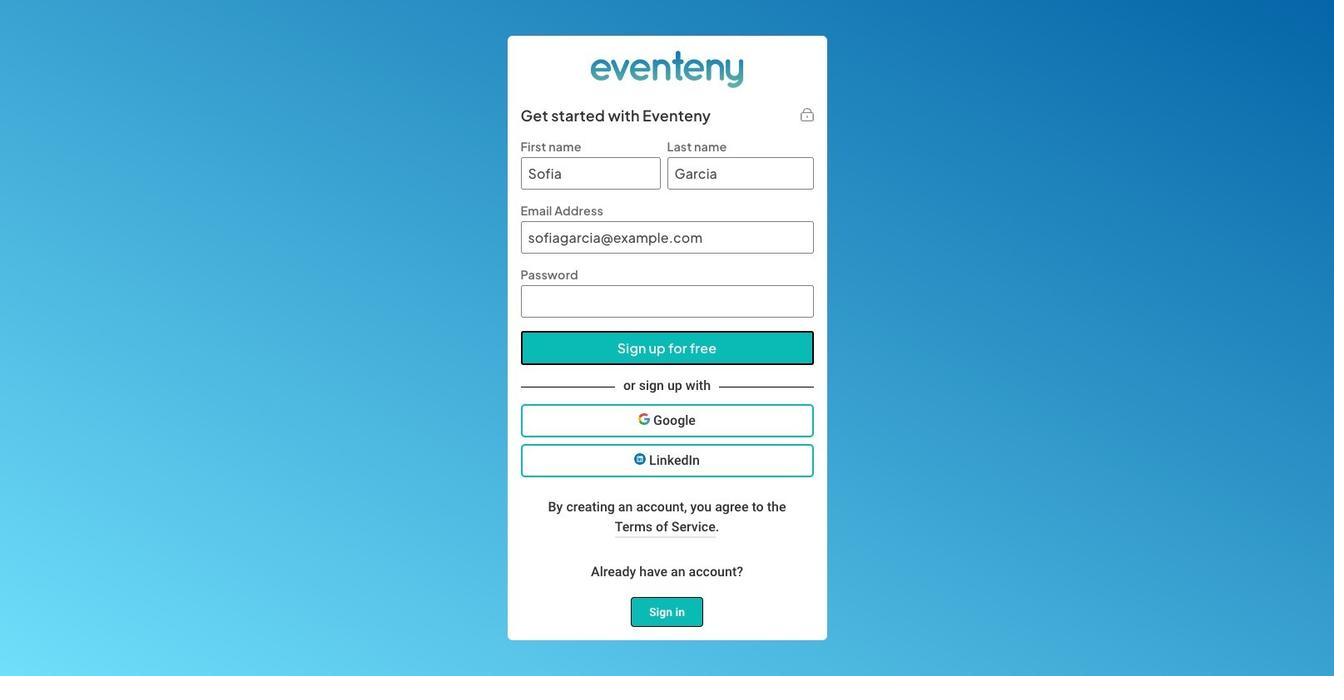 Task type: vqa. For each thing, say whether or not it's contained in the screenshot.
Search ICON
no



Task type: describe. For each thing, give the bounding box(es) containing it.
eventeny logo image
[[587, 36, 748, 103]]

linkedin image
[[634, 453, 646, 465]]



Task type: locate. For each thing, give the bounding box(es) containing it.
None email field
[[521, 221, 814, 254]]

None text field
[[667, 157, 814, 190]]

None submit
[[521, 331, 814, 365]]

google signup image
[[639, 413, 650, 425]]

None text field
[[521, 157, 661, 190]]

None password field
[[521, 286, 814, 318]]

secure form image
[[801, 108, 814, 121]]



